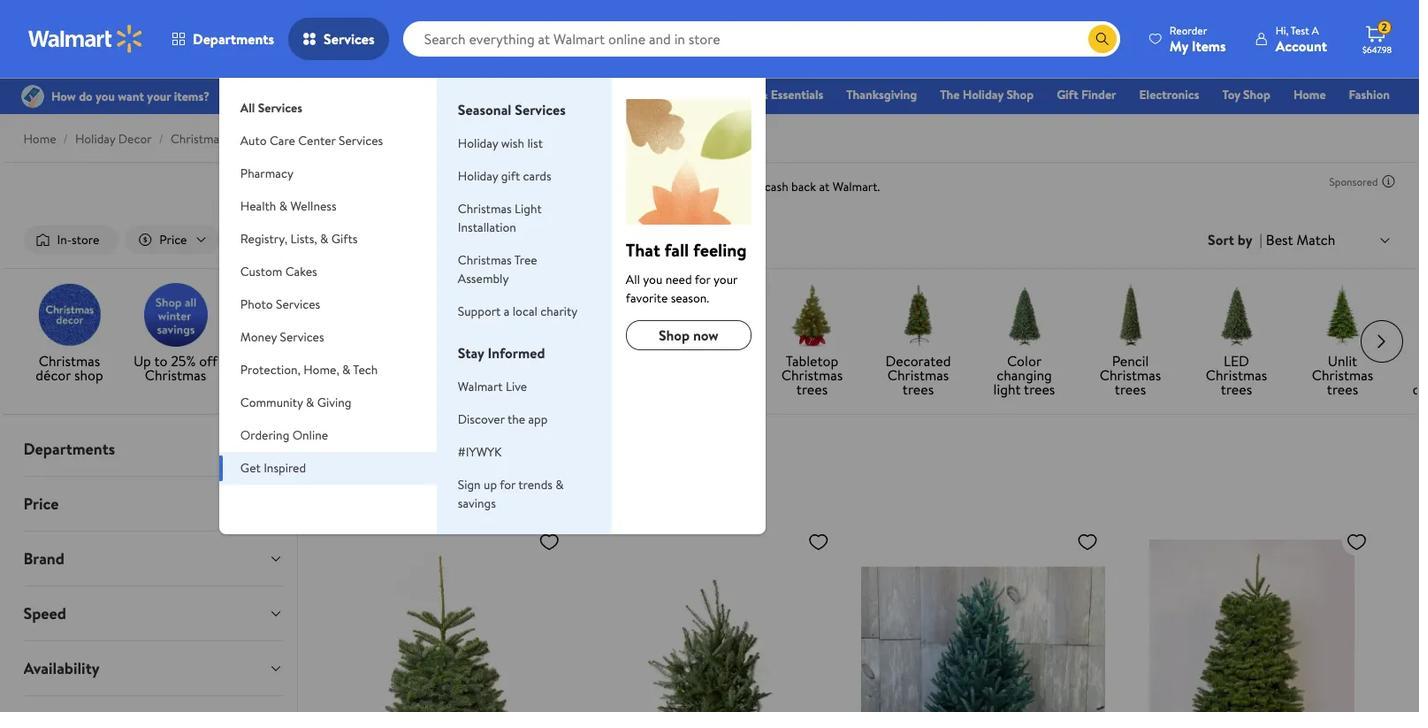 Task type: vqa. For each thing, say whether or not it's contained in the screenshot.
PURCHASED
yes



Task type: locate. For each thing, give the bounding box(es) containing it.
custom
[[241, 263, 283, 280]]

& right grocery
[[760, 86, 768, 104]]

0 horizontal spatial for
[[500, 476, 516, 494]]

1 horizontal spatial home
[[1294, 86, 1327, 104]]

walmart image
[[28, 25, 143, 53]]

all services link
[[219, 78, 437, 125]]

services inside photo services dropdown button
[[276, 295, 320, 313]]

0 vertical spatial home link
[[1286, 85, 1335, 104]]

shop
[[74, 365, 103, 385]]

decorated christmas trees link
[[873, 283, 965, 400]]

pharmacy
[[241, 165, 294, 182]]

& left tech
[[342, 361, 351, 379]]

grocery & essentials link
[[706, 85, 832, 104]]

& right the health
[[279, 197, 288, 215]]

gifts
[[332, 230, 358, 248]]

unlit christmas trees image
[[1312, 283, 1375, 347]]

/ right "christmas trees" link
[[371, 130, 376, 148]]

all down money
[[241, 351, 257, 371]]

auto
[[241, 132, 267, 150]]

$647.98
[[1363, 43, 1393, 56]]

seasonal services
[[458, 100, 566, 119]]

Search search field
[[403, 21, 1121, 57]]

trees for flocked christmas trees
[[478, 380, 510, 399]]

real right wish
[[529, 130, 552, 148]]

upside down trees
[[561, 351, 639, 385]]

1 vertical spatial deals
[[623, 435, 665, 459]]

trees for led christmas trees
[[1222, 380, 1253, 399]]

1 horizontal spatial by
[[1238, 230, 1253, 250]]

photo services button
[[219, 288, 437, 321]]

services inside all services link
[[258, 99, 303, 117]]

trees inside led christmas trees
[[1222, 380, 1253, 399]]

gift finder
[[1057, 86, 1117, 104]]

pencil christmas trees
[[1100, 351, 1162, 399]]

trees inside decorated christmas trees
[[903, 380, 934, 399]]

color changing light trees link
[[979, 283, 1071, 400]]

toy shop
[[1223, 86, 1271, 104]]

1 vertical spatial home
[[23, 130, 56, 148]]

decor left care
[[228, 130, 261, 148]]

trees for upside down trees
[[585, 365, 616, 385]]

by left type
[[470, 130, 483, 148]]

debit
[[1285, 111, 1315, 128]]

trees inside upside down trees
[[585, 365, 616, 385]]

finder
[[1082, 86, 1117, 104]]

real down discover
[[460, 435, 493, 459]]

home for home
[[1294, 86, 1327, 104]]

trees inside pencil christmas trees
[[1115, 380, 1147, 399]]

type
[[486, 130, 511, 148]]

home up debit
[[1294, 86, 1327, 104]]

pencil christmas trees link
[[1085, 283, 1177, 400]]

0 vertical spatial deals
[[661, 86, 691, 104]]

trees inside unlit christmas trees
[[1328, 380, 1359, 399]]

a
[[1313, 23, 1320, 38]]

up to 25% off christmas
[[134, 351, 218, 385]]

1 horizontal spatial for
[[695, 271, 711, 288]]

trees for decorated christmas trees
[[903, 380, 934, 399]]

money services
[[241, 328, 324, 346]]

home left holiday decor link
[[23, 130, 56, 148]]

services right center
[[339, 132, 383, 150]]

home / holiday decor / christmas decor / christmas trees / christmas trees by type / real christmas trees
[[23, 130, 640, 148]]

all inside the all christmas trees
[[241, 351, 257, 371]]

0 horizontal spatial by
[[470, 130, 483, 148]]

1 horizontal spatial home link
[[1286, 85, 1335, 104]]

1 vertical spatial for
[[500, 476, 516, 494]]

reorder
[[1170, 23, 1208, 38]]

christmas trees by type link
[[383, 130, 511, 148]]

services down "cakes"
[[276, 295, 320, 313]]

thanksgiving link
[[839, 85, 926, 104]]

shop left now
[[659, 326, 690, 345]]

1 vertical spatial home link
[[23, 130, 56, 148]]

services up care
[[258, 99, 303, 117]]

protection,
[[241, 361, 301, 379]]

now
[[694, 326, 719, 345]]

protection, home, & tech button
[[219, 354, 437, 387]]

trees for pencil christmas trees
[[1115, 380, 1147, 399]]

1 horizontal spatial decor
[[228, 130, 261, 148]]

a
[[504, 303, 510, 320]]

ordering
[[241, 426, 290, 444]]

1 vertical spatial real
[[460, 435, 493, 459]]

0 horizontal spatial home
[[23, 130, 56, 148]]

0 vertical spatial home
[[1294, 86, 1327, 104]]

home link left holiday decor link
[[23, 130, 56, 148]]

deals left grocery
[[661, 86, 691, 104]]

by left |
[[1238, 230, 1253, 250]]

upside
[[561, 351, 603, 371]]

center
[[298, 132, 336, 150]]

services for photo services
[[276, 295, 320, 313]]

my
[[1170, 36, 1189, 55]]

/ left list
[[518, 130, 522, 148]]

photo
[[241, 295, 273, 313]]

0 vertical spatial for
[[695, 271, 711, 288]]

shop right toy
[[1244, 86, 1271, 104]]

local
[[513, 303, 538, 320]]

holiday wish list link
[[458, 134, 543, 152]]

electronics
[[1140, 86, 1200, 104]]

custom cakes button
[[219, 256, 437, 288]]

informed
[[488, 343, 545, 363]]

app
[[529, 410, 548, 428]]

flocked
[[470, 351, 518, 371]]

/ right auto
[[268, 130, 273, 148]]

add to favorites list, real christmas tree, noble fir 5/6 ft. image
[[1347, 531, 1368, 553]]

changing
[[997, 365, 1053, 385]]

services inside money services dropdown button
[[280, 328, 324, 346]]

1 vertical spatial all
[[626, 271, 640, 288]]

add to favorites list, real christmas tree, noble fir 3/4 ft. image
[[539, 531, 560, 553]]

ordering online button
[[219, 419, 437, 452]]

decor left christmas decor link
[[118, 130, 152, 148]]

up
[[134, 351, 151, 371]]

services for all services
[[258, 99, 303, 117]]

services up list
[[515, 100, 566, 119]]

Walmart Site-Wide search field
[[403, 21, 1121, 57]]

feeling
[[694, 238, 747, 262]]

& inside sign up for trends & savings
[[556, 476, 564, 494]]

0 vertical spatial all
[[241, 99, 255, 117]]

all
[[241, 99, 255, 117], [626, 271, 640, 288], [241, 351, 257, 371]]

trees inside flocked christmas trees
[[478, 380, 510, 399]]

favorite
[[626, 289, 668, 307]]

deals link
[[653, 85, 699, 104]]

home
[[1294, 86, 1327, 104], [23, 130, 56, 148]]

photo services
[[241, 295, 320, 313]]

unlit christmas trees link
[[1297, 283, 1389, 400]]

0 horizontal spatial real
[[460, 435, 493, 459]]

all left 'you'
[[626, 271, 640, 288]]

christmas decor link
[[171, 130, 261, 148]]

trees inside tabletop christmas trees
[[797, 380, 828, 399]]

services for seasonal services
[[515, 100, 566, 119]]

0 horizontal spatial decor
[[118, 130, 152, 148]]

1 vertical spatial by
[[1238, 230, 1253, 250]]

0 vertical spatial by
[[470, 130, 483, 148]]

christmas inside christmas décor shop
[[39, 351, 100, 371]]

installation
[[458, 219, 517, 236]]

shop all winter savings image
[[144, 283, 207, 347]]

trees for all christmas trees
[[266, 365, 297, 385]]

christmas
[[171, 130, 225, 148], [280, 130, 334, 148], [383, 130, 437, 148], [555, 130, 609, 148], [458, 200, 512, 218], [458, 251, 512, 269], [39, 351, 100, 371], [261, 351, 322, 371], [145, 365, 206, 385], [357, 365, 419, 385], [463, 365, 525, 385], [782, 365, 843, 385], [888, 365, 950, 385], [1100, 365, 1162, 385], [1206, 365, 1268, 385], [1313, 365, 1374, 385], [497, 435, 575, 459]]

by inside sort and filter section element
[[1238, 230, 1253, 250]]

tabletop christmas trees image
[[781, 283, 844, 347]]

off
[[199, 351, 218, 371]]

assembly
[[458, 270, 509, 288]]

registry, lists, & gifts
[[241, 230, 358, 248]]

4 tab from the top
[[9, 587, 297, 641]]

flocked christmas trees link
[[448, 283, 540, 400]]

all for all christmas trees
[[241, 351, 257, 371]]

sign up for trends & savings link
[[458, 476, 564, 512]]

all for all services
[[241, 99, 255, 117]]

#iywyk
[[458, 443, 502, 461]]

care
[[270, 132, 295, 150]]

get inspired image
[[626, 99, 752, 225]]

led
[[1224, 351, 1250, 371]]

savings
[[458, 495, 496, 512]]

trees inside color changing light trees
[[1025, 380, 1056, 399]]

trees inside the all christmas trees
[[266, 365, 297, 385]]

for right up on the left of the page
[[500, 476, 516, 494]]

in-store
[[57, 231, 99, 249]]

ordering online
[[241, 426, 328, 444]]

/ left holiday decor link
[[63, 130, 68, 148]]

one debit
[[1255, 111, 1315, 128]]

2 vertical spatial all
[[241, 351, 257, 371]]

up to 25% off christmas link
[[130, 283, 222, 386]]

home link up debit
[[1286, 85, 1335, 104]]

pre-lit christmas trees link
[[342, 283, 434, 400]]

grocery
[[714, 86, 757, 104]]

real christmas tree, noble fir 5/6 ft. image
[[1131, 524, 1375, 712]]

0 vertical spatial real
[[529, 130, 552, 148]]

all up auto
[[241, 99, 255, 117]]

services up all services link
[[324, 29, 375, 49]]

/ right holiday decor link
[[159, 130, 164, 148]]

decor
[[118, 130, 152, 148], [228, 130, 261, 148]]

& right trends
[[556, 476, 564, 494]]

community & giving
[[241, 394, 352, 411]]

money services button
[[219, 321, 437, 354]]

home link
[[1286, 85, 1335, 104], [23, 130, 56, 148]]

unlit christmas trees
[[1313, 351, 1374, 399]]

registry
[[1187, 111, 1232, 128]]

services
[[324, 29, 375, 49], [258, 99, 303, 117], [515, 100, 566, 119], [339, 132, 383, 150], [276, 295, 320, 313], [280, 328, 324, 346]]

the
[[941, 86, 960, 104]]

trees for tabletop christmas trees
[[797, 380, 828, 399]]

upside down trees image
[[568, 283, 632, 347]]

& left gifts
[[320, 230, 329, 248]]

for up 'season.'
[[695, 271, 711, 288]]

tab
[[9, 422, 297, 476], [9, 477, 297, 531], [9, 532, 297, 586], [9, 587, 297, 641], [9, 641, 297, 695]]

deals left "2023"
[[623, 435, 665, 459]]

services up protection, home, & tech at the left of page
[[280, 328, 324, 346]]



Task type: describe. For each thing, give the bounding box(es) containing it.
the
[[508, 410, 526, 428]]

real christmas trees link
[[529, 130, 640, 148]]

1 horizontal spatial real
[[529, 130, 552, 148]]

color changing light trees
[[994, 351, 1056, 399]]

5 / from the left
[[518, 130, 522, 148]]

up
[[484, 476, 497, 494]]

2 / from the left
[[159, 130, 164, 148]]

down
[[606, 351, 639, 371]]

health & wellness button
[[219, 190, 437, 223]]

#iywyk link
[[458, 443, 502, 461]]

support a local charity link
[[458, 303, 578, 320]]

light
[[515, 200, 542, 218]]

trees inside pre-lit christmas trees
[[372, 380, 404, 399]]

season.
[[671, 289, 710, 307]]

2 tab from the top
[[9, 477, 297, 531]]

for inside sign up for trends & savings
[[500, 476, 516, 494]]

2 $647.98
[[1363, 20, 1393, 56]]

national plant network real fraser fir 32" to 42" tall fresh cut table top christmas tree with stand image
[[592, 524, 837, 712]]

that fall feeling all you need for your favorite season.
[[626, 238, 747, 307]]

led christmas trees image
[[1205, 283, 1269, 347]]

all christmas trees image
[[250, 283, 314, 347]]

one debit link
[[1247, 110, 1323, 129]]

departments button
[[157, 18, 288, 60]]

money
[[241, 328, 277, 346]]

1 decor from the left
[[118, 130, 152, 148]]

christmas light installation
[[458, 200, 542, 236]]

grocery & essentials
[[714, 86, 824, 104]]

|
[[1260, 230, 1263, 250]]

pharmacy button
[[219, 157, 437, 190]]

holiday gift cards
[[458, 167, 552, 185]]

need
[[666, 271, 692, 288]]

christmas décor shop
[[36, 351, 103, 385]]

price when purchased online
[[319, 472, 494, 492]]

5 tab from the top
[[9, 641, 297, 695]]

hi, test a account
[[1276, 23, 1328, 55]]

services inside services dropdown button
[[324, 29, 375, 49]]

& left giving
[[306, 394, 314, 411]]

christmas inside decorated christmas trees
[[888, 365, 950, 385]]

wish
[[501, 134, 525, 152]]

fashion
[[1350, 86, 1391, 104]]

light
[[994, 380, 1021, 399]]

all inside that fall feeling all you need for your favorite season.
[[626, 271, 640, 288]]

walmart live
[[458, 378, 527, 395]]

essentials
[[771, 86, 824, 104]]

& inside dropdown button
[[320, 230, 329, 248]]

ad disclaimer and feedback for skylinedisplayad image
[[1382, 174, 1396, 188]]

& inside 'link'
[[760, 86, 768, 104]]

led christmas trees link
[[1191, 283, 1283, 400]]

price
[[319, 472, 351, 492]]

christmas inside christmas light installation
[[458, 200, 512, 218]]

discover
[[458, 410, 505, 428]]

thanksgiving
[[847, 86, 918, 104]]

auto care center services
[[241, 132, 383, 150]]

real christmas tree, noble fir 3/4 ft. image
[[323, 524, 567, 712]]

fall
[[665, 238, 689, 262]]

reorder my items
[[1170, 23, 1227, 55]]

live
[[506, 378, 527, 395]]

sign
[[458, 476, 481, 494]]

add to favorites list, national plant network real fraser fir 5' tall fresh cut christmas tree image
[[1078, 531, 1099, 553]]

1 / from the left
[[63, 130, 68, 148]]

services for money services
[[280, 328, 324, 346]]

color
[[1008, 351, 1042, 371]]

2 decor from the left
[[228, 130, 261, 148]]

christmas décor shop image
[[38, 283, 101, 347]]

upside down trees link
[[554, 283, 646, 386]]

shop black friday real christmas trees deals 2023
[[319, 435, 708, 459]]

tabletop christmas trees
[[782, 351, 843, 399]]

inspired
[[264, 459, 306, 477]]

one
[[1255, 111, 1282, 128]]

christmas trees link
[[280, 130, 364, 148]]

pencil
[[1113, 351, 1149, 371]]

flocked christmas trees image
[[462, 283, 526, 347]]

online
[[293, 426, 328, 444]]

when
[[354, 472, 387, 492]]

0 horizontal spatial home link
[[23, 130, 56, 148]]

fiber-optic trees image
[[675, 283, 738, 347]]

registry, lists, & gifts button
[[219, 223, 437, 256]]

friday
[[408, 435, 455, 459]]

4 / from the left
[[371, 130, 376, 148]]

walmart
[[458, 378, 503, 395]]

departments
[[193, 29, 274, 49]]

get inspired
[[241, 459, 306, 477]]

search icon image
[[1096, 32, 1110, 46]]

christmas tree assembly
[[458, 251, 538, 288]]

electronics link
[[1132, 85, 1208, 104]]

lit
[[395, 351, 407, 371]]

test
[[1291, 23, 1310, 38]]

discover the app
[[458, 410, 548, 428]]

shop up price
[[319, 435, 358, 459]]

next slide for chipmodulewithimages list image
[[1361, 320, 1404, 363]]

home,
[[304, 361, 340, 379]]

shop left gift
[[1007, 86, 1034, 104]]

legal information image
[[501, 475, 515, 489]]

decorated christmas trees image
[[887, 283, 951, 347]]

auto care center services button
[[219, 125, 437, 157]]

registry link
[[1179, 110, 1240, 129]]

you
[[643, 271, 663, 288]]

sort and filter section element
[[2, 211, 1418, 268]]

discover the app link
[[458, 410, 548, 428]]

pencil christmas trees image
[[1099, 283, 1163, 347]]

walmart+
[[1338, 111, 1391, 128]]

3 tab from the top
[[9, 532, 297, 586]]

home for home / holiday decor / christmas decor / christmas trees / christmas trees by type / real christmas trees
[[23, 130, 56, 148]]

tabletop
[[786, 351, 839, 371]]

christmas inside up to 25% off christmas
[[145, 365, 206, 385]]

national plant network real fraser fir 5' tall fresh cut christmas tree image
[[861, 524, 1106, 712]]

all services
[[241, 99, 303, 117]]

fashion registry
[[1187, 86, 1391, 128]]

3 / from the left
[[268, 130, 273, 148]]

sort by |
[[1209, 230, 1263, 250]]

that
[[626, 238, 661, 262]]

giving
[[317, 394, 352, 411]]

custom cakes
[[241, 263, 317, 280]]

trends
[[519, 476, 553, 494]]

trees for unlit christmas trees
[[1328, 380, 1359, 399]]

for inside that fall feeling all you need for your favorite season.
[[695, 271, 711, 288]]

1 tab from the top
[[9, 422, 297, 476]]

store
[[72, 231, 99, 249]]

add to favorites list, national plant network real fraser fir 32" to 42" tall fresh cut table top christmas tree with stand image
[[808, 531, 830, 553]]

christmas inside the all christmas trees
[[261, 351, 322, 371]]

christmas inside the christmas tree assembly
[[458, 251, 512, 269]]

wellness
[[291, 197, 337, 215]]

support a local charity
[[458, 303, 578, 320]]

toy shop link
[[1215, 85, 1279, 104]]

color changing light trees image
[[993, 283, 1057, 347]]

services inside "auto care center services" dropdown button
[[339, 132, 383, 150]]

community & giving button
[[219, 387, 437, 419]]



